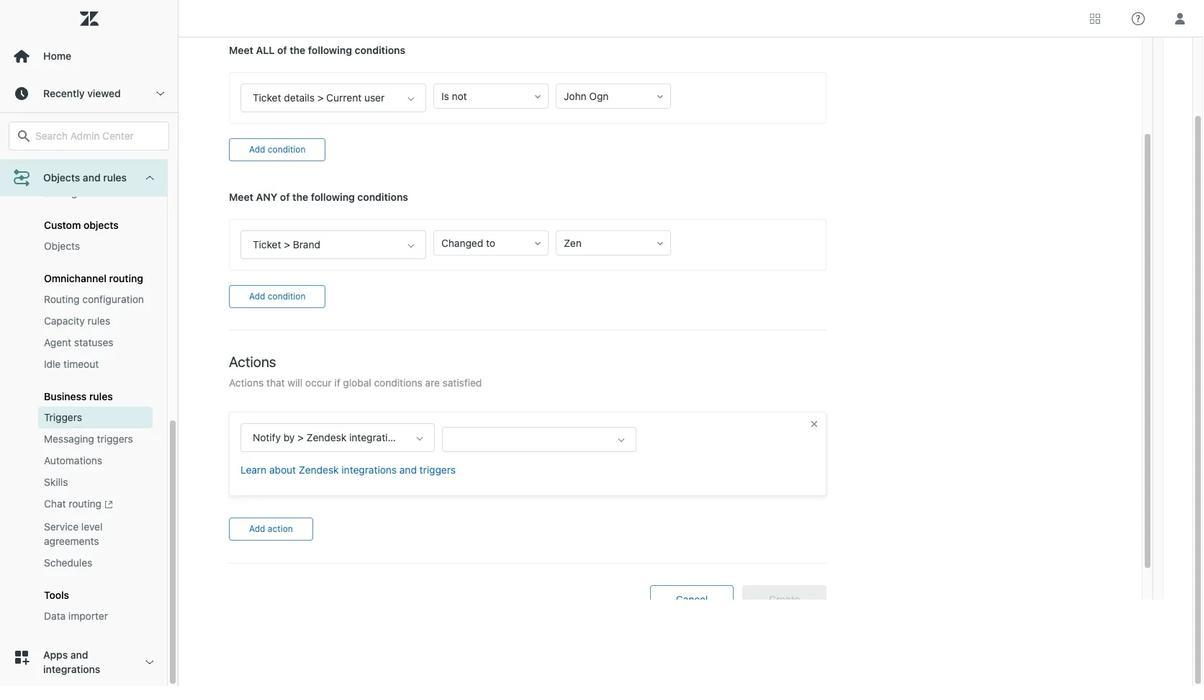 Task type: locate. For each thing, give the bounding box(es) containing it.
configuration
[[82, 293, 144, 306]]

rules
[[103, 171, 127, 184], [88, 315, 110, 327], [89, 391, 113, 403]]

agent statuses element
[[44, 336, 114, 350]]

home button
[[0, 37, 178, 75]]

1 vertical spatial statuses
[[74, 337, 114, 349]]

business rules
[[44, 391, 113, 403]]

schedules link
[[38, 552, 153, 574]]

tree containing ticket statuses
[[0, 21, 178, 686]]

automations
[[44, 455, 102, 467]]

objects inside objects and rules dropdown button
[[43, 171, 80, 184]]

messaging triggers
[[44, 433, 133, 445]]

rules inside dropdown button
[[103, 171, 127, 184]]

rules for business rules
[[89, 391, 113, 403]]

business rules element
[[44, 391, 113, 403]]

objects inside objects link
[[44, 240, 80, 252]]

triggers element
[[44, 411, 82, 425]]

triggers
[[44, 411, 82, 424]]

chat routing
[[44, 498, 102, 510]]

objects down "custom"
[[44, 240, 80, 252]]

agreements
[[44, 535, 99, 547]]

automations element
[[44, 454, 102, 468]]

1 vertical spatial rules
[[88, 315, 110, 327]]

objects and rules group
[[0, 59, 167, 638]]

statuses inside agent statuses element
[[74, 337, 114, 349]]

objects element
[[44, 239, 80, 254]]

business
[[44, 391, 87, 403]]

apps and integrations
[[43, 649, 100, 675]]

automations link
[[38, 450, 153, 472]]

objects
[[43, 171, 80, 184], [44, 240, 80, 252]]

data importer link
[[38, 605, 153, 627]]

objects for objects
[[44, 240, 80, 252]]

tree item containing ticket statuses
[[0, 21, 167, 638]]

routing configuration
[[44, 293, 144, 306]]

0 horizontal spatial routing
[[69, 498, 102, 510]]

Search Admin Center field
[[35, 130, 160, 143]]

level
[[81, 520, 103, 533]]

None search field
[[1, 122, 176, 151]]

skills element
[[44, 476, 68, 490]]

0 vertical spatial routing
[[109, 272, 143, 285]]

routing
[[44, 293, 80, 306]]

viewed
[[87, 87, 121, 99]]

settings element
[[44, 186, 82, 200]]

objects link
[[38, 236, 153, 257]]

rules for capacity rules
[[88, 315, 110, 327]]

0 vertical spatial and
[[83, 171, 101, 184]]

idle timeout element
[[44, 357, 99, 372]]

service
[[44, 520, 79, 533]]

statuses inside the "ticket statuses" element
[[75, 165, 115, 177]]

tree item
[[0, 21, 167, 638]]

importer
[[68, 610, 108, 622]]

0 vertical spatial statuses
[[75, 165, 115, 177]]

and inside dropdown button
[[83, 171, 101, 184]]

capacity rules link
[[38, 311, 153, 332]]

custom objects
[[44, 219, 119, 231]]

messaging
[[44, 433, 94, 445]]

2 vertical spatial rules
[[89, 391, 113, 403]]

routing up level
[[69, 498, 102, 510]]

statuses for agent statuses
[[74, 337, 114, 349]]

tools element
[[44, 589, 69, 601]]

service level agreements element
[[44, 520, 147, 548]]

capacity rules element
[[44, 314, 110, 329]]

capacity
[[44, 315, 85, 327]]

1 vertical spatial objects
[[44, 240, 80, 252]]

routing for omnichannel routing
[[109, 272, 143, 285]]

1 horizontal spatial routing
[[109, 272, 143, 285]]

triggers
[[97, 433, 133, 445]]

1 vertical spatial routing
[[69, 498, 102, 510]]

1 vertical spatial and
[[70, 649, 88, 661]]

and
[[83, 171, 101, 184], [70, 649, 88, 661]]

zendesk products image
[[1090, 13, 1100, 23]]

routing
[[109, 272, 143, 285], [69, 498, 102, 510]]

service level agreements
[[44, 520, 103, 547]]

messaging triggers link
[[38, 429, 153, 450]]

messaging triggers element
[[44, 432, 133, 447]]

objects
[[84, 219, 119, 231]]

none search field inside 'primary' element
[[1, 122, 176, 151]]

triggers link
[[38, 407, 153, 429]]

0 vertical spatial objects
[[43, 171, 80, 184]]

routing up configuration
[[109, 272, 143, 285]]

routing configuration link
[[38, 289, 153, 311]]

objects up settings
[[43, 171, 80, 184]]

objects and rules
[[43, 171, 127, 184]]

statuses
[[75, 165, 115, 177], [74, 337, 114, 349]]

and inside apps and integrations
[[70, 649, 88, 661]]

data importer
[[44, 610, 108, 622]]

statuses for ticket statuses
[[75, 165, 115, 177]]

0 vertical spatial rules
[[103, 171, 127, 184]]

idle
[[44, 358, 61, 370]]

chat
[[44, 498, 66, 510]]

tree
[[0, 21, 178, 686]]



Task type: vqa. For each thing, say whether or not it's contained in the screenshot.
the info on adding followers image
no



Task type: describe. For each thing, give the bounding box(es) containing it.
objects and rules button
[[0, 159, 167, 197]]

chat routing element
[[44, 497, 113, 512]]

schedules element
[[44, 556, 92, 570]]

apps
[[43, 649, 68, 661]]

settings
[[44, 187, 82, 199]]

home
[[43, 50, 71, 62]]

ticket
[[44, 165, 72, 177]]

tree item inside tree
[[0, 21, 167, 638]]

chat routing link
[[38, 494, 153, 516]]

objects for objects and rules
[[43, 171, 80, 184]]

data importer element
[[44, 609, 108, 623]]

recently
[[43, 87, 85, 99]]

data
[[44, 610, 66, 622]]

skills
[[44, 476, 68, 488]]

schedules
[[44, 556, 92, 569]]

integrations
[[43, 663, 100, 675]]

and for objects
[[83, 171, 101, 184]]

agent statuses link
[[38, 332, 153, 354]]

idle timeout link
[[38, 354, 153, 375]]

ticket statuses
[[44, 165, 115, 177]]

settings link
[[38, 182, 153, 204]]

tree inside 'primary' element
[[0, 21, 178, 686]]

recently viewed button
[[0, 75, 178, 112]]

help image
[[1132, 12, 1145, 25]]

agent
[[44, 337, 71, 349]]

omnichannel
[[44, 272, 106, 285]]

and for apps
[[70, 649, 88, 661]]

custom
[[44, 219, 81, 231]]

apps and integrations button
[[0, 638, 167, 686]]

capacity rules
[[44, 315, 110, 327]]

recently viewed
[[43, 87, 121, 99]]

omnichannel routing element
[[44, 272, 143, 285]]

primary element
[[0, 0, 179, 686]]

service level agreements link
[[38, 516, 153, 552]]

ticket statuses element
[[44, 164, 115, 179]]

skills link
[[38, 472, 153, 494]]

omnichannel routing
[[44, 272, 143, 285]]

timeout
[[63, 358, 99, 370]]

custom objects element
[[44, 219, 119, 231]]

routing for chat routing
[[69, 498, 102, 510]]

agent statuses
[[44, 337, 114, 349]]

user menu image
[[1171, 9, 1190, 28]]

idle timeout
[[44, 358, 99, 370]]

ticket statuses link
[[38, 161, 153, 182]]

routing configuration element
[[44, 293, 144, 307]]

tools
[[44, 589, 69, 601]]



